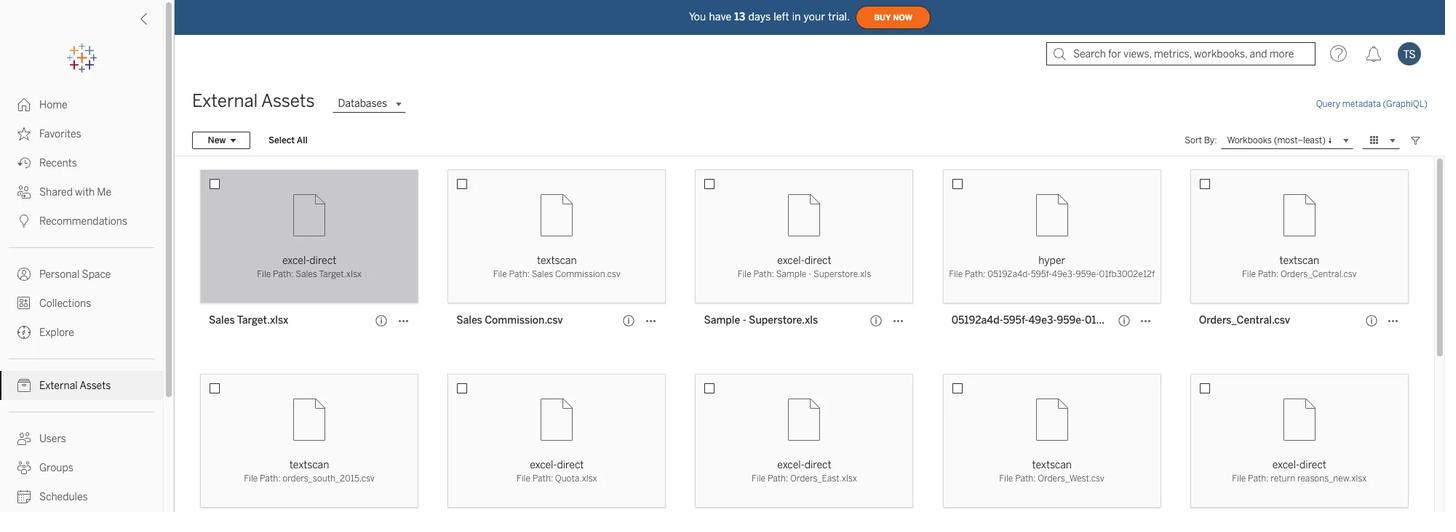 Task type: describe. For each thing, give the bounding box(es) containing it.
file inside textscan file path: sales commission.csv
[[493, 269, 507, 280]]

favorites
[[39, 128, 81, 141]]

textscan file path: orders_central.csv
[[1243, 255, 1358, 280]]

external assets link
[[0, 371, 163, 400]]

1 vertical spatial 49e3-
[[1029, 315, 1057, 327]]

path: inside excel-direct file path: sample - superstore.xls
[[754, 269, 775, 280]]

query
[[1317, 99, 1341, 109]]

textscan file path: orders_west.csv
[[1000, 459, 1105, 484]]

space
[[82, 269, 111, 281]]

direct for excel-direct file path: orders_east.xlsx
[[805, 459, 832, 472]]

personal
[[39, 269, 80, 281]]

0 vertical spatial external
[[192, 90, 258, 111]]

personal space
[[39, 269, 111, 281]]

buy now button
[[856, 6, 931, 29]]

you have 13 days left in your trial.
[[689, 11, 850, 23]]

groups
[[39, 462, 73, 475]]

recommendations link
[[0, 207, 163, 236]]

file inside excel-direct file path: sales target.xlsx
[[257, 269, 271, 280]]

all
[[297, 135, 308, 146]]

sort
[[1186, 135, 1203, 146]]

assets inside main navigation. press the up and down arrow keys to access links. element
[[80, 380, 111, 392]]

Search for views, metrics, workbooks, and more text field
[[1047, 42, 1316, 66]]

recommendations
[[39, 216, 127, 228]]

me
[[97, 186, 112, 199]]

49e3- inside hyper file path: 05192a4d-595f-49e3-959e-01fb3002e12f
[[1053, 269, 1076, 280]]

workbooks (most–least)
[[1228, 135, 1327, 145]]

file inside textscan file path: orders_west.csv
[[1000, 474, 1014, 484]]

textscan for textscan file path: orders_central.csv
[[1280, 255, 1320, 267]]

select all
[[269, 135, 308, 146]]

sample - superstore.xls
[[704, 315, 819, 327]]

select
[[269, 135, 295, 146]]

by:
[[1205, 135, 1218, 146]]

days
[[749, 11, 771, 23]]

0 vertical spatial external assets
[[192, 90, 315, 111]]

1 vertical spatial 01fb3002e12f
[[1086, 315, 1152, 327]]

schedules link
[[0, 483, 163, 512]]

13
[[735, 11, 746, 23]]

home
[[39, 99, 68, 111]]

0 vertical spatial assets
[[261, 90, 315, 111]]

excel- for excel-direct file path: orders_east.xlsx
[[778, 459, 805, 472]]

(graphiql)
[[1384, 99, 1428, 109]]

file inside excel-direct file path: quota.xlsx
[[517, 474, 531, 484]]

textscan file path: sales commission.csv
[[493, 255, 621, 280]]

new button
[[192, 132, 250, 149]]

file inside excel-direct file path: return reasons_new.xlsx
[[1233, 474, 1247, 484]]

orders_east.xlsx
[[791, 474, 858, 484]]

have
[[709, 11, 732, 23]]

sales target.xlsx
[[209, 315, 289, 327]]

05192a4d-595f-49e3-959e-01fb3002e12f
[[952, 315, 1152, 327]]

sort by:
[[1186, 135, 1218, 146]]

query metadata (graphiql)
[[1317, 99, 1428, 109]]

new
[[208, 135, 226, 146]]

return
[[1271, 474, 1296, 484]]

file inside hyper file path: 05192a4d-595f-49e3-959e-01fb3002e12f
[[950, 269, 963, 280]]

users
[[39, 433, 66, 446]]

1 vertical spatial -
[[743, 315, 747, 327]]

sales inside textscan file path: sales commission.csv
[[532, 269, 554, 280]]

05192a4d- inside hyper file path: 05192a4d-595f-49e3-959e-01fb3002e12f
[[988, 269, 1031, 280]]

excel-direct file path: orders_east.xlsx
[[752, 459, 858, 484]]

file inside the textscan file path: orders_central.csv
[[1243, 269, 1257, 280]]

595f- inside hyper file path: 05192a4d-595f-49e3-959e-01fb3002e12f
[[1031, 269, 1053, 280]]

0 horizontal spatial sample
[[704, 315, 741, 327]]

0 horizontal spatial target.xlsx
[[237, 315, 289, 327]]

file inside excel-direct file path: orders_east.xlsx
[[752, 474, 766, 484]]

direct for excel-direct file path: sample - superstore.xls
[[805, 255, 832, 267]]

path: inside 'textscan file path: orders_south_2015.csv'
[[260, 474, 281, 484]]

excel- for excel-direct file path: return reasons_new.xlsx
[[1273, 459, 1300, 472]]

path: inside excel-direct file path: return reasons_new.xlsx
[[1249, 474, 1269, 484]]

select all button
[[259, 132, 317, 149]]

target.xlsx inside excel-direct file path: sales target.xlsx
[[319, 269, 362, 280]]

hyper file path: 05192a4d-595f-49e3-959e-01fb3002e12f
[[950, 255, 1156, 280]]

textscan for textscan file path: sales commission.csv
[[537, 255, 577, 267]]

metadata
[[1343, 99, 1382, 109]]

0 horizontal spatial 595f-
[[1004, 315, 1029, 327]]

1 vertical spatial 959e-
[[1057, 315, 1086, 327]]

orders_south_2015.csv
[[283, 474, 375, 484]]



Task type: vqa. For each thing, say whether or not it's contained in the screenshot.
Select All button on the left
yes



Task type: locate. For each thing, give the bounding box(es) containing it.
excel-direct file path: sales target.xlsx
[[257, 255, 362, 280]]

textscan inside 'textscan file path: orders_south_2015.csv'
[[290, 459, 329, 472]]

hyper
[[1039, 255, 1066, 267]]

(most–least)
[[1275, 135, 1327, 145]]

49e3- down the hyper
[[1053, 269, 1076, 280]]

path: inside excel-direct file path: quota.xlsx
[[533, 474, 553, 484]]

personal space link
[[0, 260, 163, 289]]

reasons_new.xlsx
[[1298, 474, 1368, 484]]

sales inside excel-direct file path: sales target.xlsx
[[296, 269, 317, 280]]

target.xlsx
[[319, 269, 362, 280], [237, 315, 289, 327]]

595f- down the hyper
[[1031, 269, 1053, 280]]

commission.csv
[[555, 269, 621, 280], [485, 315, 563, 327]]

1 horizontal spatial external
[[192, 90, 258, 111]]

with
[[75, 186, 95, 199]]

- inside excel-direct file path: sample - superstore.xls
[[809, 269, 812, 280]]

file inside excel-direct file path: sample - superstore.xls
[[738, 269, 752, 280]]

1 vertical spatial 05192a4d-
[[952, 315, 1004, 327]]

file inside 'textscan file path: orders_south_2015.csv'
[[244, 474, 258, 484]]

0 vertical spatial 959e-
[[1076, 269, 1100, 280]]

1 vertical spatial external
[[39, 380, 78, 392]]

users link
[[0, 424, 163, 454]]

sales commission.csv
[[457, 315, 563, 327]]

collections link
[[0, 289, 163, 318]]

textscan
[[537, 255, 577, 267], [1280, 255, 1320, 267], [290, 459, 329, 472], [1033, 459, 1072, 472]]

explore link
[[0, 318, 163, 347]]

shared with me link
[[0, 178, 163, 207]]

recents link
[[0, 149, 163, 178]]

0 vertical spatial commission.csv
[[555, 269, 621, 280]]

superstore.xls inside excel-direct file path: sample - superstore.xls
[[814, 269, 872, 280]]

excel- inside excel-direct file path: return reasons_new.xlsx
[[1273, 459, 1300, 472]]

textscan inside textscan file path: sales commission.csv
[[537, 255, 577, 267]]

external assets up select
[[192, 90, 315, 111]]

file
[[257, 269, 271, 280], [493, 269, 507, 280], [738, 269, 752, 280], [950, 269, 963, 280], [1243, 269, 1257, 280], [244, 474, 258, 484], [517, 474, 531, 484], [752, 474, 766, 484], [1000, 474, 1014, 484], [1233, 474, 1247, 484]]

schedules
[[39, 491, 88, 504]]

external inside main navigation. press the up and down arrow keys to access links. element
[[39, 380, 78, 392]]

textscan file path: orders_south_2015.csv
[[244, 459, 375, 484]]

in
[[793, 11, 801, 23]]

595f-
[[1031, 269, 1053, 280], [1004, 315, 1029, 327]]

main navigation. press the up and down arrow keys to access links. element
[[0, 90, 163, 513]]

0 vertical spatial 595f-
[[1031, 269, 1053, 280]]

excel- inside excel-direct file path: sample - superstore.xls
[[778, 255, 805, 267]]

textscan for textscan file path: orders_west.csv
[[1033, 459, 1072, 472]]

1 vertical spatial sample
[[704, 315, 741, 327]]

1 horizontal spatial -
[[809, 269, 812, 280]]

1 horizontal spatial target.xlsx
[[319, 269, 362, 280]]

external down "explore"
[[39, 380, 78, 392]]

0 vertical spatial superstore.xls
[[814, 269, 872, 280]]

0 horizontal spatial external
[[39, 380, 78, 392]]

1 horizontal spatial 595f-
[[1031, 269, 1053, 280]]

0 vertical spatial target.xlsx
[[319, 269, 362, 280]]

query metadata (graphiql) link
[[1317, 99, 1428, 109]]

path: inside the textscan file path: orders_central.csv
[[1259, 269, 1279, 280]]

textscan inside textscan file path: orders_west.csv
[[1033, 459, 1072, 472]]

1 vertical spatial 595f-
[[1004, 315, 1029, 327]]

0 vertical spatial 05192a4d-
[[988, 269, 1031, 280]]

1 horizontal spatial sample
[[777, 269, 807, 280]]

excel- inside excel-direct file path: sales target.xlsx
[[282, 255, 310, 267]]

49e3- down hyper file path: 05192a4d-595f-49e3-959e-01fb3002e12f
[[1029, 315, 1057, 327]]

0 vertical spatial -
[[809, 269, 812, 280]]

your
[[804, 11, 826, 23]]

direct inside excel-direct file path: return reasons_new.xlsx
[[1300, 459, 1327, 472]]

959e-
[[1076, 269, 1100, 280], [1057, 315, 1086, 327]]

groups link
[[0, 454, 163, 483]]

0 horizontal spatial -
[[743, 315, 747, 327]]

external
[[192, 90, 258, 111], [39, 380, 78, 392]]

orders_central.csv inside the textscan file path: orders_central.csv
[[1281, 269, 1358, 280]]

now
[[893, 13, 913, 22]]

1 vertical spatial assets
[[80, 380, 111, 392]]

1 vertical spatial target.xlsx
[[237, 315, 289, 327]]

buy now
[[875, 13, 913, 22]]

05192a4d-
[[988, 269, 1031, 280], [952, 315, 1004, 327]]

workbooks (most–least) button
[[1222, 132, 1354, 149]]

1 horizontal spatial external assets
[[192, 90, 315, 111]]

path: inside excel-direct file path: orders_east.xlsx
[[768, 474, 789, 484]]

external assets
[[192, 90, 315, 111], [39, 380, 111, 392]]

excel-direct file path: return reasons_new.xlsx
[[1233, 459, 1368, 484]]

path: inside textscan file path: sales commission.csv
[[509, 269, 530, 280]]

0 vertical spatial orders_central.csv
[[1281, 269, 1358, 280]]

-
[[809, 269, 812, 280], [743, 315, 747, 327]]

favorites link
[[0, 119, 163, 149]]

959e- up 05192a4d-595f-49e3-959e-01fb3002e12f
[[1076, 269, 1100, 280]]

assets up select all button
[[261, 90, 315, 111]]

49e3-
[[1053, 269, 1076, 280], [1029, 315, 1057, 327]]

sales
[[296, 269, 317, 280], [532, 269, 554, 280], [209, 315, 235, 327], [457, 315, 483, 327]]

0 vertical spatial 01fb3002e12f
[[1100, 269, 1156, 280]]

orders_west.csv
[[1038, 474, 1105, 484]]

buy
[[875, 13, 891, 22]]

shared with me
[[39, 186, 112, 199]]

path: inside textscan file path: orders_west.csv
[[1016, 474, 1036, 484]]

path: inside excel-direct file path: sales target.xlsx
[[273, 269, 294, 280]]

shared
[[39, 186, 73, 199]]

sample inside excel-direct file path: sample - superstore.xls
[[777, 269, 807, 280]]

orders_central.csv
[[1281, 269, 1358, 280], [1200, 315, 1291, 327]]

excel- for excel-direct file path: sample - superstore.xls
[[778, 255, 805, 267]]

1 vertical spatial commission.csv
[[485, 315, 563, 327]]

direct for excel-direct file path: return reasons_new.xlsx
[[1300, 459, 1327, 472]]

0 vertical spatial 49e3-
[[1053, 269, 1076, 280]]

0 vertical spatial sample
[[777, 269, 807, 280]]

excel- for excel-direct file path: quota.xlsx
[[530, 459, 557, 472]]

direct for excel-direct file path: sales target.xlsx
[[310, 255, 337, 267]]

external assets inside main navigation. press the up and down arrow keys to access links. element
[[39, 380, 111, 392]]

workbooks
[[1228, 135, 1273, 145]]

commission.csv inside textscan file path: sales commission.csv
[[555, 269, 621, 280]]

direct inside excel-direct file path: sample - superstore.xls
[[805, 255, 832, 267]]

quota.xlsx
[[555, 474, 598, 484]]

1 vertical spatial orders_central.csv
[[1200, 315, 1291, 327]]

excel- inside excel-direct file path: quota.xlsx
[[530, 459, 557, 472]]

sample
[[777, 269, 807, 280], [704, 315, 741, 327]]

grid view image
[[1369, 134, 1382, 147]]

you
[[689, 11, 707, 23]]

direct inside excel-direct file path: quota.xlsx
[[557, 459, 584, 472]]

external assets up users link
[[39, 380, 111, 392]]

direct inside excel-direct file path: orders_east.xlsx
[[805, 459, 832, 472]]

path:
[[273, 269, 294, 280], [509, 269, 530, 280], [754, 269, 775, 280], [965, 269, 986, 280], [1259, 269, 1279, 280], [260, 474, 281, 484], [533, 474, 553, 484], [768, 474, 789, 484], [1016, 474, 1036, 484], [1249, 474, 1269, 484]]

recents
[[39, 157, 77, 170]]

assets up users link
[[80, 380, 111, 392]]

direct
[[310, 255, 337, 267], [805, 255, 832, 267], [557, 459, 584, 472], [805, 459, 832, 472], [1300, 459, 1327, 472]]

direct inside excel-direct file path: sales target.xlsx
[[310, 255, 337, 267]]

assets
[[261, 90, 315, 111], [80, 380, 111, 392]]

excel-direct file path: sample - superstore.xls
[[738, 255, 872, 280]]

path: inside hyper file path: 05192a4d-595f-49e3-959e-01fb3002e12f
[[965, 269, 986, 280]]

959e- down hyper file path: 05192a4d-595f-49e3-959e-01fb3002e12f
[[1057, 315, 1086, 327]]

1 vertical spatial superstore.xls
[[749, 315, 819, 327]]

0 horizontal spatial assets
[[80, 380, 111, 392]]

1 horizontal spatial assets
[[261, 90, 315, 111]]

0 horizontal spatial external assets
[[39, 380, 111, 392]]

595f- down hyper file path: 05192a4d-595f-49e3-959e-01fb3002e12f
[[1004, 315, 1029, 327]]

1 vertical spatial external assets
[[39, 380, 111, 392]]

textscan for textscan file path: orders_south_2015.csv
[[290, 459, 329, 472]]

excel- for excel-direct file path: sales target.xlsx
[[282, 255, 310, 267]]

01fb3002e12f inside hyper file path: 05192a4d-595f-49e3-959e-01fb3002e12f
[[1100, 269, 1156, 280]]

direct for excel-direct file path: quota.xlsx
[[557, 459, 584, 472]]

databases
[[338, 98, 387, 110]]

superstore.xls
[[814, 269, 872, 280], [749, 315, 819, 327]]

01fb3002e12f
[[1100, 269, 1156, 280], [1086, 315, 1152, 327]]

excel-direct file path: quota.xlsx
[[517, 459, 598, 484]]

collections
[[39, 298, 91, 310]]

left
[[774, 11, 790, 23]]

explore
[[39, 327, 74, 339]]

home link
[[0, 90, 163, 119]]

trial.
[[829, 11, 850, 23]]

navigation panel element
[[0, 44, 163, 513]]

textscan inside the textscan file path: orders_central.csv
[[1280, 255, 1320, 267]]

databases button
[[332, 95, 406, 112]]

959e- inside hyper file path: 05192a4d-595f-49e3-959e-01fb3002e12f
[[1076, 269, 1100, 280]]

excel- inside excel-direct file path: orders_east.xlsx
[[778, 459, 805, 472]]

excel-
[[282, 255, 310, 267], [778, 255, 805, 267], [530, 459, 557, 472], [778, 459, 805, 472], [1273, 459, 1300, 472]]

external up new popup button
[[192, 90, 258, 111]]



